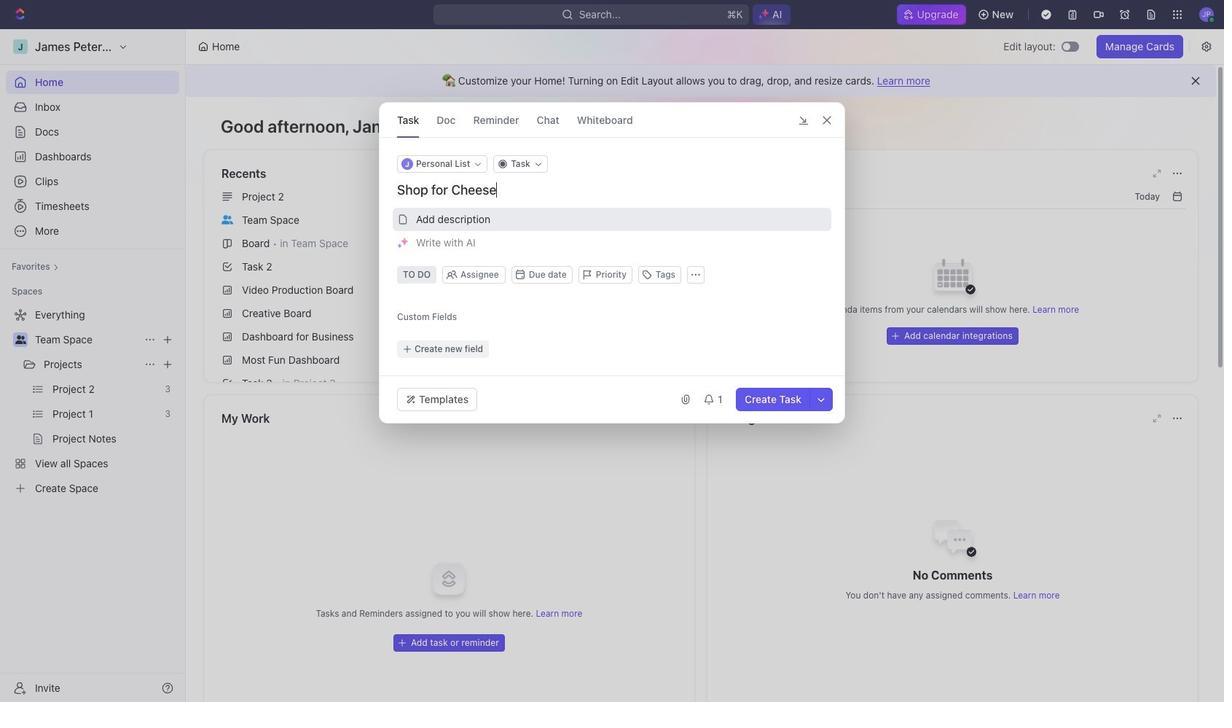 Task type: describe. For each thing, give the bounding box(es) containing it.
sidebar navigation
[[0, 29, 186, 702]]

Task name or type '/' for commands text field
[[397, 182, 830, 199]]



Task type: locate. For each thing, give the bounding box(es) containing it.
user group image inside sidebar navigation
[[15, 335, 26, 344]]

0 horizontal spatial user group image
[[15, 335, 26, 344]]

alert
[[186, 65, 1217, 97]]

tree
[[6, 303, 179, 500]]

1 vertical spatial user group image
[[15, 335, 26, 344]]

dialog
[[379, 102, 846, 424]]

tree inside sidebar navigation
[[6, 303, 179, 500]]

0 vertical spatial user group image
[[222, 215, 233, 224]]

1 horizontal spatial user group image
[[222, 215, 233, 224]]

user group image
[[222, 215, 233, 224], [15, 335, 26, 344]]



Task type: vqa. For each thing, say whether or not it's contained in the screenshot.
13th MINS from the bottom
no



